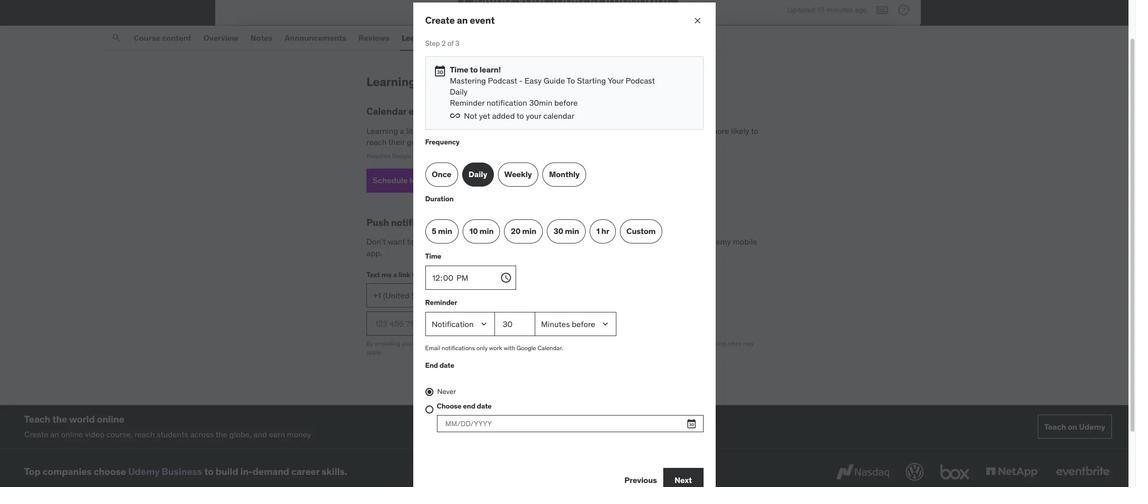 Task type: vqa. For each thing, say whether or not it's contained in the screenshot.
the rightmost Development
no



Task type: locate. For each thing, give the bounding box(es) containing it.
announcements
[[285, 33, 346, 43]]

box image
[[938, 462, 972, 484]]

business
[[162, 466, 202, 478]]

once
[[432, 170, 451, 180]]

an inside teach the world online create an online video course, reach students across the globe, and earn money
[[50, 430, 59, 440]]

push
[[607, 237, 625, 247]]

to left standard
[[640, 340, 645, 348]]

weekly
[[504, 170, 532, 180]]

0 vertical spatial learning
[[402, 33, 435, 43]]

2 vertical spatial udemy
[[128, 466, 160, 478]]

who
[[601, 126, 616, 136]]

build
[[216, 466, 238, 478]]

set down each
[[430, 137, 442, 147]]

notifications left only
[[442, 345, 475, 352]]

0 horizontal spatial teach
[[24, 414, 50, 426]]

Choose end date text field
[[437, 416, 703, 433]]

4 min from the left
[[565, 226, 579, 236]]

notes
[[250, 33, 273, 43]]

1 horizontal spatial get
[[593, 237, 605, 247]]

2 horizontal spatial your
[[602, 137, 617, 147]]

daily down mastering
[[450, 87, 468, 97]]

students for each
[[567, 126, 599, 136]]

1 horizontal spatial teach
[[1044, 422, 1066, 432]]

1 min from the left
[[438, 226, 452, 236]]

1 vertical spatial date
[[477, 402, 492, 411]]

date
[[439, 361, 454, 371], [477, 402, 492, 411]]

by providing your phone number, you agree to receive a one-time automated text message with a link to get app. standard messaging rates may apply.
[[366, 340, 754, 356]]

your
[[608, 75, 624, 85]]

learning for learning reminders
[[366, 74, 416, 90]]

1 vertical spatial create
[[24, 430, 48, 440]]

2 vertical spatial learning
[[366, 126, 398, 136]]

google
[[392, 152, 411, 160], [517, 345, 536, 352]]

medium image
[[434, 65, 446, 77]]

0 vertical spatial time
[[450, 65, 468, 75]]

reminder up not
[[450, 98, 485, 108]]

text
[[366, 271, 380, 280]]

mobile
[[733, 237, 757, 247]]

1 vertical spatial notifications
[[627, 237, 671, 247]]

daily down or
[[468, 170, 487, 180]]

nasdaq image
[[834, 462, 892, 484]]

google down 'their' at the left top
[[392, 152, 411, 160]]

netapp image
[[984, 462, 1042, 484]]

udemy
[[706, 237, 731, 247], [1079, 422, 1105, 432], [128, 466, 160, 478]]

1 vertical spatial students
[[157, 430, 188, 440]]

time left small image
[[442, 175, 459, 185]]

0 vertical spatial daily
[[450, 87, 468, 97]]

push
[[366, 217, 389, 229]]

to up mastering
[[470, 65, 478, 75]]

get
[[528, 137, 540, 147], [593, 237, 605, 247], [647, 340, 656, 348]]

a inside the don't want to schedule time blocks? set a learning reminder to get push notifications from the udemy mobile app.
[[512, 237, 517, 247]]

min for 5 min
[[438, 226, 452, 236]]

time down schedule
[[425, 252, 441, 261]]

min for 30 min
[[565, 226, 579, 236]]

get left standard
[[647, 340, 656, 348]]

1 vertical spatial your
[[602, 137, 617, 147]]

1 horizontal spatial google
[[517, 345, 536, 352]]

a right the message
[[624, 340, 628, 348]]

teach left world
[[24, 414, 50, 426]]

3 min from the left
[[522, 226, 536, 236]]

teach for the
[[24, 414, 50, 426]]

1 horizontal spatial app.
[[657, 340, 669, 348]]

with right the message
[[611, 340, 623, 348]]

step
[[425, 39, 440, 48]]

schedule learning time
[[372, 175, 459, 185]]

students inside teach the world online create an online video course, reach students across the globe, and earn money
[[157, 430, 188, 440]]

to
[[470, 65, 478, 75], [517, 111, 524, 121], [751, 126, 759, 136], [483, 137, 491, 147], [407, 237, 414, 247], [584, 237, 591, 247], [412, 271, 419, 280], [484, 340, 490, 348], [640, 340, 645, 348], [204, 466, 214, 478]]

1 vertical spatial get
[[593, 237, 605, 247]]

1 horizontal spatial reach
[[366, 137, 387, 147]]

learning inside button
[[402, 33, 435, 43]]

calendar.
[[538, 345, 563, 352]]

and left earn
[[253, 430, 267, 440]]

download
[[420, 271, 453, 280]]

students left across on the bottom left
[[157, 430, 188, 440]]

1 vertical spatial reminder
[[425, 299, 457, 308]]

1 vertical spatial online
[[61, 430, 83, 440]]

0 vertical spatial an
[[457, 14, 468, 26]]

with inside by providing your phone number, you agree to receive a one-time automated text message with a link to get app. standard messaging rates may apply.
[[611, 340, 623, 348]]

duration
[[425, 195, 454, 204]]

teach the world online create an online video course, reach students across the globe, and earn money
[[24, 414, 311, 440]]

to right reminder
[[584, 237, 591, 247]]

Time time field
[[425, 266, 512, 290]]

calendar, down goals.
[[413, 152, 438, 160]]

1 horizontal spatial an
[[457, 14, 468, 26]]

a left 'one-'
[[512, 340, 515, 348]]

time down 5 min on the left top of the page
[[451, 237, 467, 247]]

guide
[[544, 75, 565, 85]]

1 hr
[[596, 226, 609, 236]]

content
[[162, 33, 191, 43]]

teach inside teach the world online create an online video course, reach students across the globe, and earn money
[[24, 414, 50, 426]]

set inside learning a little each day adds up. research shows that students who make learning a habit are more likely to reach their goals. set time aside to learn and get reminders using your learning scheduler. requires google calendar, apple calendar, or outlook
[[430, 137, 442, 147]]

min up reminder
[[565, 226, 579, 236]]

the left app
[[454, 271, 465, 280]]

1 horizontal spatial reminders
[[542, 137, 578, 147]]

learning inside button
[[409, 175, 440, 185]]

the left world
[[52, 414, 67, 426]]

phone
[[415, 340, 432, 348]]

none number field inside create an event dialog
[[495, 312, 535, 337]]

0 horizontal spatial reach
[[135, 430, 155, 440]]

previous button
[[618, 469, 663, 488]]

reach up requires
[[366, 137, 387, 147]]

time inside the don't want to schedule time blocks? set a learning reminder to get push notifications from the udemy mobile app.
[[451, 237, 467, 247]]

min right 5
[[438, 226, 452, 236]]

your down who
[[602, 137, 617, 147]]

notification
[[487, 98, 527, 108]]

providing
[[375, 340, 400, 348]]

2 vertical spatial notifications
[[442, 345, 475, 352]]

to left download
[[412, 271, 419, 280]]

events
[[408, 105, 438, 118]]

create an event
[[425, 14, 495, 26]]

link right me
[[398, 271, 410, 280]]

get inside the don't want to schedule time blocks? set a learning reminder to get push notifications from the udemy mobile app.
[[593, 237, 605, 247]]

online down world
[[61, 430, 83, 440]]

podcast right your
[[626, 75, 655, 85]]

learning inside the don't want to schedule time blocks? set a learning reminder to get push notifications from the udemy mobile app.
[[519, 237, 548, 247]]

1 horizontal spatial calendar,
[[457, 152, 482, 160]]

may
[[743, 340, 754, 348]]

a down 20
[[512, 237, 517, 247]]

create up tools
[[425, 14, 455, 26]]

2 calendar, from the left
[[457, 152, 482, 160]]

email
[[425, 345, 440, 352]]

each
[[424, 126, 442, 136]]

the right from
[[692, 237, 704, 247]]

to right 'likely'
[[751, 126, 759, 136]]

students inside learning a little each day adds up. research shows that students who make learning a habit are more likely to reach their goals. set time aside to learn and get reminders using your learning scheduler. requires google calendar, apple calendar, or outlook
[[567, 126, 599, 136]]

requires
[[366, 152, 390, 160]]

and inside teach the world online create an online video course, reach students across the globe, and earn money
[[253, 430, 267, 440]]

1 horizontal spatial and
[[512, 137, 526, 147]]

hr
[[601, 226, 609, 236]]

an
[[457, 14, 468, 26], [50, 430, 59, 440]]

an left the event
[[457, 14, 468, 26]]

app. inside the don't want to schedule time blocks? set a learning reminder to get push notifications from the udemy mobile app.
[[366, 248, 382, 258]]

0 vertical spatial app.
[[366, 248, 382, 258]]

0 horizontal spatial app.
[[366, 248, 382, 258]]

automated
[[543, 340, 572, 348]]

0 vertical spatial online
[[97, 414, 124, 426]]

google inside learning a little each day adds up. research shows that students who make learning a habit are more likely to reach their goals. set time aside to learn and get reminders using your learning scheduler. requires google calendar, apple calendar, or outlook
[[392, 152, 411, 160]]

create inside dialog
[[425, 14, 455, 26]]

1 vertical spatial time
[[425, 252, 441, 261]]

with right work at left
[[504, 345, 515, 352]]

0 vertical spatial udemy
[[706, 237, 731, 247]]

get down 1
[[593, 237, 605, 247]]

top companies choose udemy business to build in-demand career skills.
[[24, 466, 347, 478]]

reach right course,
[[135, 430, 155, 440]]

google left the calendar.
[[517, 345, 536, 352]]

time down day
[[444, 137, 460, 147]]

time inside "time to learn! mastering podcast -  easy guide to starting your podcast daily reminder notification 30min before"
[[450, 65, 468, 75]]

1 vertical spatial and
[[253, 430, 267, 440]]

min up blocks?
[[479, 226, 494, 236]]

reach inside teach the world online create an online video course, reach students across the globe, and earn money
[[135, 430, 155, 440]]

None number field
[[495, 312, 535, 337]]

easy
[[525, 75, 542, 85]]

min right 20
[[522, 226, 536, 236]]

schedule
[[416, 237, 449, 247]]

daily inside "time to learn! mastering podcast -  easy guide to starting your podcast daily reminder notification 30min before"
[[450, 87, 468, 97]]

0 vertical spatial google
[[392, 152, 411, 160]]

1 horizontal spatial udemy
[[706, 237, 731, 247]]

0 horizontal spatial calendar,
[[413, 152, 438, 160]]

reminders up small icon
[[419, 74, 477, 90]]

notifications for push notifications
[[391, 217, 448, 229]]

reminders down that
[[542, 137, 578, 147]]

0 vertical spatial set
[[430, 137, 442, 147]]

0 vertical spatial and
[[512, 137, 526, 147]]

0 horizontal spatial reminders
[[419, 74, 477, 90]]

1 vertical spatial reminders
[[542, 137, 578, 147]]

time inside by providing your phone number, you agree to receive a one-time automated text message with a link to get app. standard messaging rates may apply.
[[529, 340, 542, 348]]

a
[[400, 126, 404, 136], [671, 126, 675, 136], [512, 237, 517, 247], [393, 271, 397, 280], [512, 340, 515, 348], [624, 340, 628, 348]]

udemy right choose
[[128, 466, 160, 478]]

habit
[[677, 126, 695, 136]]

and
[[512, 137, 526, 147], [253, 430, 267, 440]]

app. left standard
[[657, 340, 669, 348]]

0 vertical spatial reminder
[[450, 98, 485, 108]]

notifications down custom
[[627, 237, 671, 247]]

0 vertical spatial link
[[398, 271, 410, 280]]

and down the research
[[512, 137, 526, 147]]

app. down don't
[[366, 248, 382, 258]]

1 horizontal spatial with
[[611, 340, 623, 348]]

2 horizontal spatial udemy
[[1079, 422, 1105, 432]]

0 horizontal spatial udemy
[[128, 466, 160, 478]]

small image
[[450, 111, 460, 121]]

0 vertical spatial get
[[528, 137, 540, 147]]

1 horizontal spatial students
[[567, 126, 599, 136]]

1 vertical spatial link
[[629, 340, 639, 348]]

never
[[437, 387, 456, 396]]

30min
[[529, 98, 552, 108]]

text me a link to download the app
[[366, 271, 479, 280]]

learning up 'their' at the left top
[[366, 126, 398, 136]]

set right blocks?
[[498, 237, 510, 247]]

rates
[[727, 340, 741, 348]]

2 min from the left
[[479, 226, 494, 236]]

learning left 2
[[402, 33, 435, 43]]

learning tools
[[402, 33, 455, 43]]

1 horizontal spatial your
[[526, 111, 541, 121]]

teach left on
[[1044, 422, 1066, 432]]

google inside create an event dialog
[[517, 345, 536, 352]]

1 horizontal spatial set
[[498, 237, 510, 247]]

1 vertical spatial learning
[[366, 74, 416, 90]]

teach on udemy link
[[1038, 415, 1112, 440]]

goals.
[[407, 137, 428, 147]]

get down shows
[[528, 137, 540, 147]]

learning a little each day adds up. research shows that students who make learning a habit are more likely to reach their goals. set time aside to learn and get reminders using your learning scheduler. requires google calendar, apple calendar, or outlook
[[366, 126, 759, 160]]

learning down make
[[619, 137, 648, 147]]

0 horizontal spatial set
[[430, 137, 442, 147]]

1 vertical spatial reach
[[135, 430, 155, 440]]

your down 30min
[[526, 111, 541, 121]]

0 horizontal spatial your
[[402, 340, 413, 348]]

0 horizontal spatial podcast
[[488, 75, 517, 85]]

demand
[[252, 466, 289, 478]]

your left 'phone'
[[402, 340, 413, 348]]

20
[[511, 226, 520, 236]]

0 horizontal spatial with
[[504, 345, 515, 352]]

0 vertical spatial your
[[526, 111, 541, 121]]

an up companies
[[50, 430, 59, 440]]

0 vertical spatial students
[[567, 126, 599, 136]]

text
[[574, 340, 584, 348]]

1 horizontal spatial create
[[425, 14, 455, 26]]

calendar, down aside
[[457, 152, 482, 160]]

app. inside by providing your phone number, you agree to receive a one-time automated text message with a link to get app. standard messaging rates may apply.
[[657, 340, 669, 348]]

0 vertical spatial reminders
[[419, 74, 477, 90]]

0 horizontal spatial get
[[528, 137, 540, 147]]

reminder down download
[[425, 299, 457, 308]]

0 vertical spatial reach
[[366, 137, 387, 147]]

with inside create an event dialog
[[504, 345, 515, 352]]

1 horizontal spatial daily
[[468, 170, 487, 180]]

learning down 20 min
[[519, 237, 548, 247]]

aside
[[462, 137, 481, 147]]

notifications for email notifications only work with google calendar.
[[442, 345, 475, 352]]

0 horizontal spatial time
[[425, 252, 441, 261]]

2 vertical spatial get
[[647, 340, 656, 348]]

message
[[586, 340, 610, 348]]

0 vertical spatial create
[[425, 14, 455, 26]]

0 horizontal spatial students
[[157, 430, 188, 440]]

min for 20 min
[[522, 226, 536, 236]]

end
[[463, 402, 475, 411]]

1 horizontal spatial podcast
[[626, 75, 655, 85]]

udemy right on
[[1079, 422, 1105, 432]]

notifications up schedule
[[391, 217, 448, 229]]

online up course,
[[97, 414, 124, 426]]

podcast down learn!
[[488, 75, 517, 85]]

1 vertical spatial set
[[498, 237, 510, 247]]

skills.
[[321, 466, 347, 478]]

0 horizontal spatial and
[[253, 430, 267, 440]]

receive
[[491, 340, 511, 348]]

students
[[567, 126, 599, 136], [157, 430, 188, 440]]

10
[[469, 226, 478, 236]]

0 horizontal spatial create
[[24, 430, 48, 440]]

learning up calendar
[[366, 74, 416, 90]]

1 horizontal spatial link
[[629, 340, 639, 348]]

1 horizontal spatial time
[[450, 65, 468, 75]]

0 vertical spatial notifications
[[391, 217, 448, 229]]

123 456 7890 text field
[[366, 312, 468, 336]]

2 vertical spatial your
[[402, 340, 413, 348]]

time for time to learn! mastering podcast -  easy guide to starting your podcast daily reminder notification 30min before
[[450, 65, 468, 75]]

course content
[[134, 33, 191, 43]]

top
[[24, 466, 40, 478]]

more
[[711, 126, 729, 136]]

0 vertical spatial date
[[439, 361, 454, 371]]

0 horizontal spatial daily
[[450, 87, 468, 97]]

students up "using"
[[567, 126, 599, 136]]

time up mastering
[[450, 65, 468, 75]]

learning up duration
[[409, 175, 440, 185]]

apple
[[440, 152, 455, 160]]

link right the message
[[629, 340, 639, 348]]

time left automated
[[529, 340, 542, 348]]

time for time
[[425, 252, 441, 261]]

a left the little
[[400, 126, 404, 136]]

1 vertical spatial app.
[[657, 340, 669, 348]]

0 horizontal spatial date
[[439, 361, 454, 371]]

udemy business link
[[128, 466, 202, 478]]

notifications inside create an event dialog
[[442, 345, 475, 352]]

1 vertical spatial google
[[517, 345, 536, 352]]

udemy left mobile
[[706, 237, 731, 247]]

20 min
[[511, 226, 536, 236]]

reminder
[[550, 237, 582, 247]]

min
[[438, 226, 452, 236], [479, 226, 494, 236], [522, 226, 536, 236], [565, 226, 579, 236]]

0 horizontal spatial google
[[392, 152, 411, 160]]

create up top
[[24, 430, 48, 440]]

little
[[406, 126, 422, 136]]

to inside "time to learn! mastering podcast -  easy guide to starting your podcast daily reminder notification 30min before"
[[470, 65, 478, 75]]

1 vertical spatial an
[[50, 430, 59, 440]]

2 horizontal spatial get
[[647, 340, 656, 348]]

blocks?
[[469, 237, 496, 247]]

reminder inside "time to learn! mastering podcast -  easy guide to starting your podcast daily reminder notification 30min before"
[[450, 98, 485, 108]]

0 horizontal spatial an
[[50, 430, 59, 440]]



Task type: describe. For each thing, give the bounding box(es) containing it.
close modal image
[[692, 16, 702, 26]]

choose end date
[[437, 402, 492, 411]]

reach inside learning a little each day adds up. research shows that students who make learning a habit are more likely to reach their goals. set time aside to learn and get reminders using your learning scheduler. requires google calendar, apple calendar, or outlook
[[366, 137, 387, 147]]

earn
[[269, 430, 285, 440]]

me
[[381, 271, 392, 280]]

schedule
[[372, 175, 408, 185]]

search image
[[111, 33, 122, 43]]

day
[[443, 126, 456, 136]]

1 horizontal spatial online
[[97, 414, 124, 426]]

want
[[388, 237, 405, 247]]

from
[[673, 237, 690, 247]]

calendar events
[[366, 105, 438, 118]]

you
[[457, 340, 466, 348]]

learn
[[492, 137, 511, 147]]

that
[[551, 126, 565, 136]]

30 min
[[553, 226, 579, 236]]

learning for learning tools
[[402, 33, 435, 43]]

1 vertical spatial udemy
[[1079, 422, 1105, 432]]

reviews button
[[356, 26, 392, 50]]

2 podcast from the left
[[626, 75, 655, 85]]

app
[[466, 271, 479, 280]]

10 min
[[469, 226, 494, 236]]

to right want
[[407, 237, 414, 247]]

min for 10 min
[[479, 226, 494, 236]]

companies
[[42, 466, 92, 478]]

2
[[442, 39, 446, 48]]

only
[[476, 345, 488, 352]]

step 2 of 3
[[425, 39, 459, 48]]

frequency
[[425, 138, 459, 147]]

video
[[85, 430, 104, 440]]

choose
[[437, 402, 461, 411]]

0 horizontal spatial online
[[61, 430, 83, 440]]

send button
[[468, 312, 508, 336]]

your inside by providing your phone number, you agree to receive a one-time automated text message with a link to get app. standard messaging rates may apply.
[[402, 340, 413, 348]]

get inside learning a little each day adds up. research shows that students who make learning a habit are more likely to reach their goals. set time aside to learn and get reminders using your learning scheduler. requires google calendar, apple calendar, or outlook
[[528, 137, 540, 147]]

students for online
[[157, 430, 188, 440]]

course
[[134, 33, 160, 43]]

eventbrite image
[[1054, 462, 1112, 484]]

not yet added to your calendar
[[464, 111, 574, 121]]

end date
[[425, 361, 454, 371]]

5 min
[[432, 226, 452, 236]]

of
[[447, 39, 454, 48]]

custom
[[626, 226, 656, 236]]

a up scheduler.
[[671, 126, 675, 136]]

apply.
[[366, 349, 382, 356]]

added
[[492, 111, 515, 121]]

using
[[580, 137, 600, 147]]

mastering
[[450, 75, 486, 85]]

world
[[69, 414, 95, 426]]

create an event dialog
[[413, 2, 715, 488]]

learning inside learning a little each day adds up. research shows that students who make learning a habit are more likely to reach their goals. set time aside to learn and get reminders using your learning scheduler. requires google calendar, apple calendar, or outlook
[[366, 126, 398, 136]]

learning reminders
[[366, 74, 477, 90]]

to right added
[[517, 111, 524, 121]]

video player region
[[0, 0, 1136, 26]]

shows
[[526, 126, 549, 136]]

to left build
[[204, 466, 214, 478]]

previous
[[624, 476, 657, 486]]

agree
[[468, 340, 483, 348]]

and inside learning a little each day adds up. research shows that students who make learning a habit are more likely to reach their goals. set time aside to learn and get reminders using your learning scheduler. requires google calendar, apple calendar, or outlook
[[512, 137, 526, 147]]

0 horizontal spatial link
[[398, 271, 410, 280]]

send
[[478, 319, 498, 329]]

the left 'globe,' at the bottom left of the page
[[216, 430, 227, 440]]

choose
[[94, 466, 126, 478]]

teach for on
[[1044, 422, 1066, 432]]

don't
[[366, 237, 386, 247]]

an inside dialog
[[457, 14, 468, 26]]

or
[[484, 152, 489, 160]]

before
[[554, 98, 578, 108]]

career
[[291, 466, 319, 478]]

to down up.
[[483, 137, 491, 147]]

next button
[[663, 469, 703, 488]]

not
[[464, 111, 477, 121]]

1
[[596, 226, 600, 236]]

are
[[697, 126, 709, 136]]

learning up scheduler.
[[640, 126, 669, 136]]

push notifications
[[366, 217, 448, 229]]

reviews
[[358, 33, 390, 43]]

work
[[489, 345, 502, 352]]

overview
[[203, 33, 238, 43]]

create inside teach the world online create an online video course, reach students across the globe, and earn money
[[24, 430, 48, 440]]

their
[[388, 137, 405, 147]]

1 horizontal spatial date
[[477, 402, 492, 411]]

1 calendar, from the left
[[413, 152, 438, 160]]

to right agree
[[484, 340, 490, 348]]

announcements button
[[283, 26, 348, 50]]

reminders inside learning a little each day adds up. research shows that students who make learning a habit are more likely to reach their goals. set time aside to learn and get reminders using your learning scheduler. requires google calendar, apple calendar, or outlook
[[542, 137, 578, 147]]

30
[[553, 226, 563, 236]]

udemy inside the don't want to schedule time blocks? set a learning reminder to get push notifications from the udemy mobile app.
[[706, 237, 731, 247]]

volkswagen image
[[904, 462, 926, 484]]

learn!
[[480, 65, 501, 75]]

don't want to schedule time blocks? set a learning reminder to get push notifications from the udemy mobile app.
[[366, 237, 757, 258]]

in-
[[240, 466, 252, 478]]

across
[[190, 430, 214, 440]]

next
[[674, 476, 692, 486]]

schedule learning time button
[[366, 169, 477, 193]]

1 podcast from the left
[[488, 75, 517, 85]]

a right me
[[393, 271, 397, 280]]

link inside by providing your phone number, you agree to receive a one-time automated text message with a link to get app. standard messaging rates may apply.
[[629, 340, 639, 348]]

time inside button
[[442, 175, 459, 185]]

make
[[618, 126, 638, 136]]

email notifications only work with google calendar.
[[425, 345, 563, 352]]

your inside create an event dialog
[[526, 111, 541, 121]]

event
[[470, 14, 495, 26]]

small image
[[461, 176, 471, 186]]

to
[[567, 75, 575, 85]]

1 vertical spatial daily
[[468, 170, 487, 180]]

time inside learning a little each day adds up. research shows that students who make learning a habit are more likely to reach their goals. set time aside to learn and get reminders using your learning scheduler. requires google calendar, apple calendar, or outlook
[[444, 137, 460, 147]]

time to learn! mastering podcast -  easy guide to starting your podcast daily reminder notification 30min before
[[450, 65, 655, 108]]

calendar
[[366, 105, 406, 118]]

notifications inside the don't want to schedule time blocks? set a learning reminder to get push notifications from the udemy mobile app.
[[627, 237, 671, 247]]

set inside the don't want to schedule time blocks? set a learning reminder to get push notifications from the udemy mobile app.
[[498, 237, 510, 247]]

get inside by providing your phone number, you agree to receive a one-time automated text message with a link to get app. standard messaging rates may apply.
[[647, 340, 656, 348]]

one-
[[517, 340, 529, 348]]

3
[[455, 39, 459, 48]]

notes button
[[248, 26, 275, 50]]

the inside the don't want to schedule time blocks? set a learning reminder to get push notifications from the udemy mobile app.
[[692, 237, 704, 247]]

by
[[366, 340, 373, 348]]

your inside learning a little each day adds up. research shows that students who make learning a habit are more likely to reach their goals. set time aside to learn and get reminders using your learning scheduler. requires google calendar, apple calendar, or outlook
[[602, 137, 617, 147]]

overview button
[[201, 26, 240, 50]]



